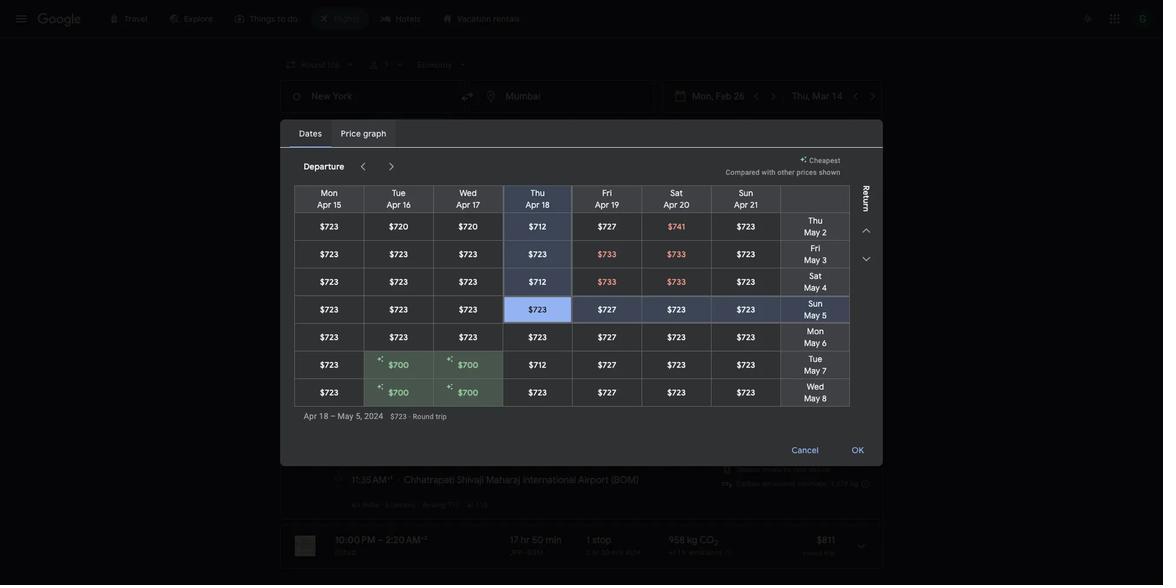 Task type: vqa. For each thing, say whether or not it's contained in the screenshot.


Task type: locate. For each thing, give the bounding box(es) containing it.
scroll down image
[[860, 252, 874, 266]]

– inside 16 hr 35 min ewr – bom
[[525, 311, 530, 320]]

4 round from the top
[[803, 405, 822, 413]]

+ inside 10:00 pm – 2:20 am + 2
[[421, 534, 424, 542]]

1 horizontal spatial sat
[[809, 271, 822, 281]]

1 round from the top
[[803, 268, 822, 276]]

1 horizontal spatial prices
[[797, 168, 817, 176]]

1 vertical spatial thu
[[809, 215, 823, 226]]

wed inside wed apr 17
[[460, 188, 477, 198]]

sort by: button
[[829, 216, 883, 237]]

Arrival time: 10:25 PM on  Tuesday, February 27. text field
[[380, 253, 424, 265]]

$720 button down tue apr 16
[[364, 213, 433, 240]]

kg right 864
[[687, 253, 698, 265]]

1 stop flight. element
[[587, 253, 612, 267], [587, 297, 612, 311], [587, 341, 612, 355], [587, 535, 612, 548]]

avg for 864
[[669, 267, 681, 276]]

0 vertical spatial thu
[[531, 188, 545, 198]]

economy
[[386, 501, 416, 509]]

 image
[[397, 475, 399, 486], [381, 501, 383, 509]]

$700 button up mon,
[[364, 351, 433, 378]]

0 horizontal spatial prices
[[324, 172, 348, 182]]

$712 button down thu apr 18
[[505, 213, 571, 240]]

departing
[[307, 205, 361, 220]]

fees left "for" at the top left of the page
[[536, 223, 550, 231]]

stop up 'layover (1 of 1) is a 1 hr 20 min layover at munich international airport in munich.' element
[[592, 297, 612, 309]]

1 horizontal spatial 16
[[510, 297, 519, 309]]

find the best price region
[[280, 165, 883, 196]]

1 horizontal spatial sun
[[809, 298, 823, 309]]

1 vertical spatial tue
[[809, 354, 822, 364]]

0 horizontal spatial mon
[[321, 188, 338, 198]]

0 horizontal spatial sat
[[671, 188, 683, 198]]

round inside $734 round trip
[[803, 312, 822, 320]]

1 stop flight. element for 18 hr 20 min
[[587, 341, 612, 355]]

round down 733 us dollars text field
[[803, 268, 822, 276]]

4 $727 button from the top
[[573, 351, 642, 378]]

0 horizontal spatial thu
[[531, 188, 545, 198]]

0 vertical spatial $712 button
[[505, 213, 571, 240]]

1 ewr from the top
[[510, 267, 525, 276]]

0 vertical spatial  image
[[447, 457, 449, 466]]

fri apr 19
[[595, 188, 619, 210]]

1 horizontal spatial  image
[[447, 457, 449, 466]]

may left 8
[[804, 393, 820, 404]]

739 US dollars text field
[[814, 341, 835, 353]]

6
[[822, 338, 827, 348]]

avg inside 864 kg co 2 avg emissions
[[669, 267, 681, 276]]

sun down the 4
[[809, 298, 823, 309]]

·
[[409, 412, 411, 421]]

0 vertical spatial mon
[[321, 188, 338, 198]]

– inside 10:00 pm – 2:20 am + 2
[[378, 535, 384, 546]]

1 vertical spatial airlines
[[361, 356, 386, 364]]

0 vertical spatial wed
[[460, 188, 477, 198]]

1 horizontal spatial tue
[[809, 354, 822, 364]]

1 vertical spatial departure
[[335, 396, 380, 408]]

0 vertical spatial ewr
[[510, 267, 525, 276]]

total duration 18 hr 20 min. element
[[510, 341, 587, 355]]

0 horizontal spatial 16
[[403, 199, 411, 210]]

$720 button down wed apr 17
[[434, 213, 503, 240]]

5 down '$734' 'text box' on the bottom of the page
[[822, 310, 827, 321]]

2 down total duration 17 hr 50 min. element
[[587, 549, 591, 557]]

apr 18 – may 5, 2024
[[304, 411, 383, 421]]

Departure time: 6:50 PM. text field
[[335, 253, 370, 265]]

2 inside 852 kg co 2 avg emissions
[[714, 345, 718, 355]]

1 avg from the top
[[669, 267, 681, 276]]

hr down taxes
[[521, 253, 530, 265]]

tue down 26 – mar
[[392, 188, 406, 198]]

in-
[[736, 452, 745, 460]]

3 1 stop flight. element from the top
[[587, 341, 612, 355]]

3 $712 from the top
[[529, 359, 547, 370]]

ewr for 16
[[510, 311, 525, 320]]

0 vertical spatial 1,276
[[640, 390, 661, 402]]

trip down the 3 on the top
[[824, 268, 835, 276]]

apr inside "sun apr 21"
[[734, 199, 748, 210]]

scroll right image
[[384, 159, 399, 173]]

1,276 up +48%
[[640, 390, 661, 402]]

price
[[339, 223, 355, 231]]

thu for may
[[809, 215, 823, 226]]

– left the 5:10 am
[[376, 341, 382, 353]]

min inside 17 hr 5 min ewr – bom
[[540, 253, 556, 265]]

ewr inside 18 hr 20 min ewr – bom
[[510, 356, 525, 364]]

$780
[[813, 390, 835, 402]]

avg for 852
[[669, 356, 681, 364]]

2 down total duration 18 hr 20 min. element
[[587, 356, 591, 364]]

may right assistance
[[804, 227, 820, 238]]

0 vertical spatial 10
[[601, 356, 609, 364]]

2 $712 from the top
[[529, 276, 547, 287]]

17 up include
[[472, 199, 480, 210]]

min down "for" at the top left of the page
[[540, 253, 556, 265]]

hr left zrh at the right top of the page
[[593, 267, 599, 276]]

emissions inside 864 kg co 2 avg emissions
[[683, 267, 717, 276]]

min inside 1 stop 2 hr 10 min
[[611, 356, 624, 364]]

min right 35
[[545, 297, 561, 309]]

stop inside the 1 stop 1 hr 5 min zrh
[[592, 253, 612, 265]]

min down 16 hr 35 min ewr – bom
[[546, 341, 562, 353]]

hr inside the 1 stop 1 hr 5 min zrh
[[593, 267, 599, 276]]

1 inside "popup button"
[[385, 60, 389, 69]]

sun
[[739, 188, 753, 198], [809, 298, 823, 309]]

2 $720 from the left
[[459, 221, 478, 232]]

apr left the 19
[[595, 199, 609, 210]]

1 horizontal spatial price
[[826, 171, 846, 181]]

bom for 17 hr 50 min jfk – bom
[[527, 549, 543, 557]]

r e t u r n
[[861, 185, 872, 212]]

1 horizontal spatial wed
[[807, 381, 824, 392]]

– inside 12:20 am – 5:10 am + 1
[[376, 341, 382, 353]]

$811
[[817, 535, 835, 546]]

hr inside 1 stop 1 hr 20 min muc
[[593, 311, 599, 320]]

20 inside sat apr 20
[[680, 199, 690, 210]]

t
[[861, 195, 872, 198]]

best departing flights main content
[[280, 165, 883, 585]]

26 – mar
[[385, 172, 418, 182]]

1 fees from the left
[[536, 223, 550, 231]]

$739 round trip
[[803, 341, 835, 364]]

1 inside 1 stop 2 hr 20 min auh
[[587, 535, 590, 546]]

thu inside thu may 2 fri may 3 sat may 4 sun may 5 mon may 6 tue may 7 wed may 8
[[809, 215, 823, 226]]

1 vertical spatial wed
[[807, 381, 824, 392]]

ewr inside 17 hr 5 min ewr – bom
[[510, 267, 525, 276]]

layover (1 of 1) is a 1 hr 5 min layover at zurich airport in zürich. element
[[587, 267, 663, 276]]

$700 for $700 button over mon,
[[389, 359, 409, 370]]

1 stop from the top
[[592, 253, 612, 265]]

&
[[783, 452, 788, 460]]

2 vertical spatial 17
[[510, 535, 519, 546]]

bom inside 16 hr 35 min ewr – bom
[[530, 311, 546, 320]]

0 vertical spatial $712
[[529, 221, 547, 232]]

1 and from the left
[[357, 223, 369, 231]]

958
[[669, 535, 685, 546]]

mon up 15
[[321, 188, 338, 198]]

n
[[861, 207, 872, 212]]

1 vertical spatial mon
[[807, 326, 824, 336]]

+ inside 12:20 am – 5:10 am + 1
[[418, 341, 422, 349]]

$720
[[389, 221, 409, 232], [459, 221, 478, 232]]

round inside $780 round trip
[[803, 405, 822, 413]]

1 vertical spatial avg
[[669, 356, 681, 364]]

 image
[[447, 457, 449, 466], [418, 501, 420, 509]]

leaves newark liberty international airport at 6:50 pm on monday, february 26 and arrives at chhatrapati shivaji maharaj international airport at 10:25 pm on tuesday, february 27. element
[[335, 253, 424, 265]]

kg for 958 kg co 2
[[687, 535, 698, 546]]

1 stop flight. element for 17 hr 5 min
[[587, 253, 612, 267]]

clear stops image
[[429, 113, 457, 141]]

departure up 5,
[[335, 396, 380, 408]]

power
[[761, 452, 781, 460]]

– inside 17 hr 5 min ewr – bom
[[525, 267, 530, 276]]

stream
[[736, 466, 760, 474]]

$723 · round trip
[[390, 412, 447, 421]]

1 vertical spatial sat
[[809, 271, 822, 281]]

jfk
[[510, 549, 523, 557]]

5 round from the top
[[803, 549, 822, 558]]

– for 18 hr 20 min
[[525, 356, 530, 364]]

1 vertical spatial 5
[[601, 267, 605, 276]]

Departure time: 12:20 AM. text field
[[335, 341, 374, 353]]

6:50 pm
[[335, 253, 370, 265]]

$720 right the prices
[[459, 221, 478, 232]]

1 vertical spatial feb
[[416, 396, 432, 408]]

ai
[[467, 501, 474, 509]]

20 inside 1 stop 2 hr 20 min auh
[[601, 549, 609, 557]]

thu
[[531, 188, 545, 198], [809, 215, 823, 226]]

+11% emissions
[[669, 549, 723, 557]]

– for 16 hr 35 min
[[525, 311, 530, 320]]

17 for 17 hr 50 min
[[510, 535, 519, 546]]

1 horizontal spatial 1,276
[[831, 480, 849, 488]]

811 US dollars text field
[[817, 535, 835, 546]]

3 $727 from the top
[[598, 332, 617, 342]]

4 1 stop flight. element from the top
[[587, 535, 612, 548]]

686
[[669, 297, 685, 309]]

$700 for $700 button over the 26
[[458, 359, 479, 370]]

1 vertical spatial 10
[[419, 457, 428, 466]]

$712 button down 16 hr 35 min ewr – bom
[[503, 351, 572, 378]]

0 vertical spatial sun
[[739, 188, 753, 198]]

$734
[[814, 297, 835, 309]]

hr inside 1 stop 2 hr 10 min
[[593, 356, 599, 364]]

20 inside 1 stop 1 hr 20 min muc
[[601, 311, 609, 320]]

emissions down 852 at the bottom right
[[683, 356, 717, 364]]

stop inside 1 stop 2 hr 20 min auh
[[592, 535, 612, 546]]

outlets
[[805, 452, 828, 460]]

20 left muc
[[601, 311, 609, 320]]

14
[[397, 457, 407, 466]]

apr up $741
[[664, 199, 678, 210]]

kg up +48% emissions
[[663, 390, 673, 402]]

17 up jfk
[[510, 535, 519, 546]]

times button
[[621, 118, 671, 137]]

$811 round trip
[[803, 535, 835, 558]]

0 horizontal spatial  image
[[418, 501, 420, 509]]

trip inside $811 round trip
[[824, 549, 835, 558]]

1 horizontal spatial airlines
[[464, 122, 494, 132]]

bom inside 18 hr 20 min ewr – bom
[[530, 356, 546, 364]]

2 right 852 at the bottom right
[[714, 345, 718, 355]]

kg inside 864 kg co 2 avg emissions
[[687, 253, 698, 265]]

kg up +11% emissions
[[687, 535, 698, 546]]

sat down 733 us dollars text field
[[809, 271, 822, 281]]

$700 button up the 26
[[434, 351, 503, 378]]

0 vertical spatial avg
[[669, 267, 681, 276]]

bom right airport
[[614, 475, 636, 486]]

0 vertical spatial 5
[[532, 253, 538, 265]]

kg inside 958 kg co 2
[[687, 535, 698, 546]]

co right 864
[[700, 253, 715, 265]]

co up +11% emissions
[[700, 535, 714, 546]]

apr up convenience
[[387, 199, 401, 210]]

stop up 'layover (1 of 1) is a 2 hr 10 min layover at istanbul airport in i̇stanbul.' element at the bottom right of the page
[[592, 341, 612, 353]]

tue inside tue apr 16
[[392, 188, 406, 198]]

0 vertical spatial airlines
[[464, 122, 494, 132]]

airports
[[801, 122, 833, 132]]

leaves newark liberty international airport at 8:50 pm on monday, february 26 and arrives at chhatrapati shivaji maharaj international airport at 11:55 pm on tuesday, february 27. element
[[335, 297, 422, 309]]

co for 1,276 kg co
[[675, 390, 690, 402]]

round down the $739
[[803, 356, 822, 364]]

min left auh
[[611, 549, 624, 557]]

2 1 stop flight. element from the top
[[587, 297, 612, 311]]

graph
[[848, 171, 871, 181]]

1 stop flight. element for 17 hr 50 min
[[587, 535, 612, 548]]

1 horizontal spatial 18
[[542, 199, 550, 210]]

20 left auh
[[601, 549, 609, 557]]

1 vertical spatial price
[[826, 171, 846, 181]]

2 vertical spatial $712 button
[[503, 351, 572, 378]]

apr for wed
[[456, 199, 470, 210]]

– inside 18 hr 20 min ewr – bom
[[525, 356, 530, 364]]

connecting airports
[[753, 122, 833, 132]]

0 horizontal spatial fees
[[536, 223, 550, 231]]

may left the 4
[[804, 282, 820, 293]]

1 vertical spatial 2024
[[364, 411, 383, 421]]

tue down the $739
[[809, 354, 822, 364]]

2 up +11% emissions
[[714, 538, 719, 548]]

kg up -21% emissions
[[687, 297, 698, 309]]

1 horizontal spatial feb
[[416, 396, 432, 408]]

emissions down 686 kg co 2 on the right of page
[[687, 312, 721, 320]]

mon
[[321, 188, 338, 198], [807, 326, 824, 336]]

kg for 852 kg co 2 avg emissions
[[687, 341, 697, 353]]

17 hr 5 min ewr – bom
[[510, 253, 556, 276]]

1 vertical spatial $712
[[529, 276, 547, 287]]

Arrival time: 5:10 AM on  Tuesday, February 27. text field
[[384, 341, 424, 353]]

 image left boeing
[[418, 501, 420, 509]]

co for 686 kg co 2
[[700, 297, 714, 309]]

5:10 am
[[384, 341, 418, 353]]

in)
[[807, 437, 816, 446]]

by:
[[852, 221, 864, 232]]

2 round from the top
[[803, 312, 822, 320]]

Departure text field
[[692, 81, 746, 112]]

$720 down flights
[[389, 221, 409, 232]]

trip for 686
[[824, 312, 835, 320]]

round
[[413, 412, 434, 421]]

best departing flights
[[280, 205, 398, 220]]

Return text field
[[792, 81, 846, 112]]

kg for 1,276 kg co
[[663, 390, 673, 402]]

1 vertical spatial ewr
[[510, 311, 525, 320]]

$733 inside '$733 round trip'
[[814, 253, 835, 265]]

$712 for $712 button to the bottom
[[529, 359, 547, 370]]

1 vertical spatial 18
[[510, 341, 519, 353]]

4 $727 from the top
[[598, 359, 617, 370]]

0 vertical spatial 16
[[403, 199, 411, 210]]

– down the "total duration 16 hr 35 min." element on the bottom of page
[[525, 311, 530, 320]]

layover (1 of 1) is a 2 hr 10 min layover at istanbul airport in i̇stanbul. element
[[587, 355, 663, 364]]

sort by:
[[834, 221, 864, 232]]

17 inside 17 hr 50 min jfk – bom
[[510, 535, 519, 546]]

17 down taxes
[[510, 253, 519, 265]]

feb inside find the best price region
[[368, 172, 383, 182]]

10:00 pm
[[335, 535, 375, 546]]

total duration 17 hr 5 min. element
[[510, 253, 587, 267]]

8
[[822, 393, 827, 404]]

layover (1 of 1) is a 2 hr 20 min layover at abu dhabi international airport in abu dhabi. element
[[587, 548, 663, 558]]

trip down 8
[[824, 405, 835, 413]]

1 $720 from the left
[[389, 221, 409, 232]]

0 horizontal spatial price
[[576, 122, 596, 132]]

bom for chhatrapati shivaji maharaj international airport ( bom )
[[614, 475, 636, 486]]

scroll left image
[[356, 159, 370, 173]]

trip inside '$733 round trip'
[[824, 268, 835, 276]]

bom inside 17 hr 50 min jfk – bom
[[527, 549, 543, 557]]

fri inside thu may 2 fri may 3 sat may 4 sun may 5 mon may 6 tue may 7 wed may 8
[[811, 243, 820, 253]]

11:35 am
[[351, 475, 387, 486]]

1 vertical spatial fri
[[811, 243, 820, 253]]

mon, feb 26
[[392, 396, 445, 408]]

1 horizontal spatial thu
[[809, 215, 823, 226]]

$720 for first $720 "button" from the right
[[459, 221, 478, 232]]

0 vertical spatial price
[[576, 122, 596, 132]]

$712 button up 35
[[505, 268, 571, 295]]

bom inside 17 hr 5 min ewr – bom
[[530, 267, 546, 276]]

kg for 864 kg co 2 avg emissions
[[687, 253, 698, 265]]

price inside the price graph button
[[826, 171, 846, 181]]

trip down the 26
[[436, 412, 447, 421]]

1 horizontal spatial 10
[[601, 356, 609, 364]]

0 horizontal spatial 10
[[419, 457, 428, 466]]

0 horizontal spatial $720
[[389, 221, 409, 232]]

1 vertical spatial 16
[[510, 297, 519, 309]]

2 $727 from the top
[[598, 304, 617, 315]]

– for 17 hr 5 min
[[525, 267, 530, 276]]

10 up chhatrapati
[[419, 457, 428, 466]]

0 horizontal spatial fri
[[602, 188, 612, 198]]

feb
[[368, 172, 383, 182], [416, 396, 432, 408]]

1 vertical spatial sun
[[809, 298, 823, 309]]

apr inside thu apr 18
[[526, 199, 540, 210]]

wed inside thu may 2 fri may 3 sat may 4 sun may 5 mon may 6 tue may 7 wed may 8
[[807, 381, 824, 392]]

16 right flights
[[403, 199, 411, 210]]

assistance
[[767, 223, 802, 231]]

prices
[[797, 168, 817, 176], [324, 172, 348, 182]]

hr left muc
[[593, 311, 599, 320]]

price
[[576, 122, 596, 132], [826, 171, 846, 181]]

travel
[[351, 457, 374, 466]]

emissions
[[683, 267, 717, 276], [687, 312, 721, 320], [683, 356, 717, 364], [660, 404, 693, 412], [762, 480, 796, 488], [689, 549, 723, 557]]

co inside 686 kg co 2
[[700, 297, 714, 309]]

scroll up image
[[860, 223, 874, 238]]

20 down 16 hr 35 min ewr – bom
[[532, 341, 544, 353]]

bom down 35
[[530, 311, 546, 320]]

apr inside wed apr 17
[[456, 199, 470, 210]]

co for 852 kg co 2 avg emissions
[[699, 341, 714, 353]]

Arrival time: 11:55 PM on  Tuesday, February 27. text field
[[380, 297, 422, 309]]

2 stop from the top
[[592, 297, 612, 309]]

round inside $739 round trip
[[803, 356, 822, 364]]

avg inside 852 kg co 2 avg emissions
[[669, 356, 681, 364]]

co inside 864 kg co 2 avg emissions
[[700, 253, 715, 265]]

5 $727 from the top
[[598, 387, 617, 398]]

2 ewr from the top
[[510, 311, 525, 320]]

– down total duration 18 hr 20 min. element
[[525, 356, 530, 364]]

3 $727 button from the top
[[573, 324, 642, 351]]

1 horizontal spatial and
[[648, 223, 660, 231]]

3 round from the top
[[803, 356, 822, 364]]

20 inside 18 hr 20 min ewr – bom
[[532, 341, 544, 353]]

and
[[357, 223, 369, 231], [648, 223, 660, 231]]

1 horizontal spatial fri
[[811, 243, 820, 253]]

$712 down 17 hr 5 min ewr – bom
[[529, 276, 547, 287]]

apr inside mon apr 15
[[317, 199, 331, 210]]

0 horizontal spatial $720 button
[[364, 213, 433, 240]]

with
[[762, 168, 776, 176]]

kg inside 852 kg co 2 avg emissions
[[687, 341, 697, 353]]

1 vertical spatial 17
[[510, 253, 519, 265]]

2 right 2:20 am
[[424, 534, 427, 542]]

airport
[[578, 475, 609, 486]]

ewr down "total duration 17 hr 5 min." element at the top
[[510, 267, 525, 276]]

bags
[[526, 122, 545, 132]]

733 US dollars text field
[[814, 253, 835, 265]]

apr inside tue apr 16
[[387, 199, 401, 210]]

1 $712 from the top
[[529, 221, 547, 232]]

carbon emissions estimate: 1,276 kilograms element
[[736, 480, 859, 488]]

20 up $741 button
[[680, 199, 690, 210]]

18 down find the best price region
[[542, 199, 550, 210]]

2 up -21% emissions
[[714, 301, 719, 311]]

26
[[435, 396, 445, 408]]

may left 6
[[804, 338, 820, 348]]

departure inside best departing flights main content
[[335, 396, 380, 408]]

– inside 17 hr 50 min jfk – bom
[[523, 549, 527, 557]]

1 horizontal spatial $720
[[459, 221, 478, 232]]

$712 down total duration 18 hr 20 min. element
[[529, 359, 547, 370]]

leaves newark liberty international airport at 12:20 am on monday, february 26 and arrives at chhatrapati shivaji maharaj international airport at 5:10 am on tuesday, february 27. element
[[335, 341, 424, 353]]

ewr for 17
[[510, 267, 525, 276]]

1 horizontal spatial mon
[[807, 326, 824, 336]]

bom down "total duration 17 hr 5 min." element at the top
[[530, 267, 546, 276]]

stop for 16 hr 35 min
[[592, 297, 612, 309]]

0 vertical spatial tue
[[392, 188, 406, 198]]

2 inside 864 kg co 2 avg emissions
[[715, 257, 719, 267]]

2 inside 1 stop 2 hr 20 min auh
[[587, 549, 591, 557]]

r
[[861, 203, 872, 207]]

$727 button
[[573, 213, 642, 240], [573, 297, 642, 322], [573, 324, 642, 351], [573, 351, 642, 378], [573, 379, 642, 406]]

lufthansa
[[335, 311, 368, 320]]

bag fees button
[[662, 223, 691, 231]]

Departure time: 10:00 PM. text field
[[335, 535, 375, 546]]

1 horizontal spatial 2024
[[433, 172, 453, 182]]

trip down $734
[[824, 312, 835, 320]]

None search field
[[280, 54, 918, 156]]

min inside 1 stop 2 hr 20 min auh
[[611, 549, 624, 557]]

864
[[669, 253, 685, 265]]

2 horizontal spatial 5
[[822, 310, 827, 321]]

0 horizontal spatial tue
[[392, 188, 406, 198]]

min down 'layover (1 of 1) is a 1 hr 20 min layover at munich international airport in munich.' element
[[611, 356, 624, 364]]

thu inside thu apr 18
[[531, 188, 545, 198]]

trip up '7'
[[824, 356, 835, 364]]

round down $811
[[803, 549, 822, 558]]

muc
[[626, 311, 642, 320]]

departure up mon apr 15
[[304, 161, 344, 172]]

round for $734
[[803, 312, 822, 320]]

round down '$734' 'text box' on the bottom of the page
[[803, 312, 822, 320]]

prices right other at the top of page
[[797, 168, 817, 176]]

trip
[[824, 268, 835, 276], [824, 312, 835, 320], [824, 356, 835, 364], [824, 405, 835, 413], [436, 412, 447, 421], [824, 549, 835, 558]]

3 stop from the top
[[592, 341, 612, 353]]

layover (1 of 1) is a 1 hr 20 min layover at munich international airport in munich. element
[[587, 311, 663, 320]]

$712 for topmost $712 button
[[529, 221, 547, 232]]

1 horizontal spatial $720 button
[[434, 213, 503, 240]]

apr inside sat apr 20
[[664, 199, 678, 210]]

0 horizontal spatial wed
[[460, 188, 477, 198]]

$733 down bag fees button
[[667, 249, 686, 259]]

0 horizontal spatial airlines
[[361, 356, 386, 364]]

0 vertical spatial fri
[[602, 188, 612, 198]]

bom down 50
[[527, 549, 543, 557]]

0 horizontal spatial 18
[[510, 341, 519, 353]]

1,276
[[640, 390, 661, 402], [831, 480, 849, 488]]

trip inside $734 round trip
[[824, 312, 835, 320]]

co inside 958 kg co 2
[[700, 535, 714, 546]]

1 1 stop flight. element from the top
[[587, 253, 612, 267]]

+48%
[[640, 404, 658, 412]]

$741
[[668, 221, 685, 232]]

$700 for $700 button over $723 text field
[[389, 387, 409, 398]]

round inside '$733 round trip'
[[803, 268, 822, 276]]

0 vertical spatial 18
[[542, 199, 550, 210]]

0 horizontal spatial and
[[357, 223, 369, 231]]

0 vertical spatial 2024
[[433, 172, 453, 182]]

1,276 kg co
[[640, 390, 690, 402]]

stop for 17 hr 50 min
[[592, 535, 612, 546]]

0 vertical spatial sat
[[671, 188, 683, 198]]

2 avg from the top
[[669, 356, 681, 364]]

ewr inside 16 hr 35 min ewr – bom
[[510, 311, 525, 320]]

17 inside 17 hr 5 min ewr – bom
[[510, 253, 519, 265]]

ewr down the "total duration 16 hr 35 min." element on the bottom of page
[[510, 311, 525, 320]]

emissions down 1,276 kg co
[[660, 404, 693, 412]]

+48% emissions
[[640, 404, 693, 412]]

2 vertical spatial 5
[[822, 310, 827, 321]]

hr down 16 hr 35 min ewr – bom
[[521, 341, 530, 353]]

round inside $811 round trip
[[803, 549, 822, 558]]

all filters (1)
[[303, 122, 348, 132]]

4 stop from the top
[[592, 535, 612, 546]]

1 horizontal spatial 5
[[601, 267, 605, 276]]

0 vertical spatial feb
[[368, 172, 383, 182]]

apr left 21
[[734, 199, 748, 210]]

1 vertical spatial  image
[[418, 501, 420, 509]]

stop for 18 hr 20 min
[[592, 341, 612, 353]]

1 horizontal spatial  image
[[397, 475, 399, 486]]

$739
[[814, 341, 835, 353]]

round for $739
[[803, 356, 822, 364]]

avg down 852 at the bottom right
[[669, 356, 681, 364]]

none search field containing all filters (1)
[[280, 54, 918, 156]]

0 vertical spatial 17
[[472, 199, 480, 210]]

1 button
[[363, 54, 411, 75]]

feb 26 – mar 14, 2024
[[368, 172, 453, 182]]

2024 right 14,
[[433, 172, 453, 182]]

mon inside mon apr 15
[[321, 188, 338, 198]]

may left the 3 on the top
[[804, 255, 820, 265]]

0 horizontal spatial  image
[[381, 501, 383, 509]]

0 vertical spatial  image
[[397, 475, 399, 486]]

price inside price popup button
[[576, 122, 596, 132]]

0 horizontal spatial 1,276
[[640, 390, 661, 402]]

kg for 686 kg co 2
[[687, 297, 698, 309]]

trip inside $739 round trip
[[824, 356, 835, 364]]

686 kg co 2
[[669, 297, 719, 311]]

0 horizontal spatial sun
[[739, 188, 753, 198]]

apr for fri
[[595, 199, 609, 210]]

prices up mon apr 15
[[324, 172, 348, 182]]

16 left 35
[[510, 297, 519, 309]]

0 horizontal spatial 2024
[[364, 411, 383, 421]]

1 vertical spatial  image
[[381, 501, 383, 509]]

2 vertical spatial ewr
[[510, 356, 525, 364]]

852
[[669, 341, 685, 353]]

u
[[861, 198, 872, 203]]

-21% emissions
[[670, 312, 721, 320]]

2 vertical spatial $712
[[529, 359, 547, 370]]

hr left auh
[[593, 549, 599, 557]]

trip for 852
[[824, 356, 835, 364]]

bom for 18 hr 20 min ewr – bom
[[530, 356, 546, 364]]

3 ewr from the top
[[510, 356, 525, 364]]

total duration 17 hr 50 min. element
[[510, 535, 587, 548]]

734 US dollars text field
[[814, 297, 835, 309]]

1 horizontal spatial fees
[[677, 223, 691, 231]]

0 horizontal spatial 5
[[532, 253, 538, 265]]

0 horizontal spatial feb
[[368, 172, 383, 182]]

1 $727 from the top
[[598, 221, 617, 232]]



Task type: describe. For each thing, give the bounding box(es) containing it.
international
[[523, 475, 576, 486]]

$733 round trip
[[803, 253, 835, 276]]

5 inside the 1 stop 1 hr 5 min zrh
[[601, 267, 605, 276]]

date grid button
[[714, 165, 791, 187]]

723 US dollars text field
[[390, 412, 407, 421]]

passenger assistance button
[[730, 223, 802, 231]]

hr inside 17 hr 5 min ewr – bom
[[521, 253, 530, 265]]

co for 958 kg co 2
[[700, 535, 714, 546]]

compared
[[726, 168, 760, 176]]

2 inside 686 kg co 2
[[714, 301, 719, 311]]

trip for 958
[[824, 549, 835, 558]]

2 and from the left
[[648, 223, 660, 231]]

filters
[[314, 122, 337, 132]]

35
[[532, 297, 543, 309]]

on
[[329, 223, 337, 231]]

round for $733
[[803, 268, 822, 276]]

1 inside 1 stop 2 hr 10 min
[[587, 341, 590, 353]]

sun inside thu may 2 fri may 3 sat may 4 sun may 5 mon may 6 tue may 7 wed may 8
[[809, 298, 823, 309]]

21
[[750, 199, 758, 210]]

airlines inside popup button
[[464, 122, 494, 132]]

apr for sun
[[734, 199, 748, 210]]

stream media to your device
[[736, 466, 830, 474]]

21%
[[672, 312, 685, 320]]

bag
[[662, 223, 675, 231]]

sat inside sat apr 20
[[671, 188, 683, 198]]

all filters (1) button
[[280, 118, 358, 137]]

mon,
[[392, 396, 414, 408]]

price graph button
[[796, 165, 881, 187]]

0 vertical spatial departure
[[304, 161, 344, 172]]

date grid
[[745, 171, 781, 181]]

$712 for the middle $712 button
[[529, 276, 547, 287]]

18 – may
[[319, 411, 354, 421]]

19
[[611, 199, 619, 210]]

min inside 18 hr 20 min ewr – bom
[[546, 341, 562, 353]]

2 inside 10:00 pm – 2:20 am + 2
[[424, 534, 427, 542]]

min inside the 1 stop 1 hr 5 min zrh
[[607, 267, 620, 276]]

fri inside fri apr 19
[[602, 188, 612, 198]]

$727 for third the $727 button from the bottom of the page
[[598, 332, 617, 342]]

hr inside 1 stop 2 hr 20 min auh
[[593, 549, 599, 557]]

emissions down 958 kg co 2
[[689, 549, 723, 557]]

round for $780
[[803, 405, 822, 413]]

min inside 17 hr 50 min jfk – bom
[[546, 535, 562, 546]]

780 US dollars text field
[[813, 390, 835, 402]]

prices
[[433, 223, 453, 231]]

sun inside "sun apr 21"
[[739, 188, 753, 198]]

charges
[[620, 223, 646, 231]]

10 for time:
[[419, 457, 428, 466]]

50
[[532, 535, 544, 546]]

Arrival time: 2:20 AM on  Wednesday, February 28. text field
[[386, 534, 427, 546]]

device
[[809, 466, 830, 474]]

$727 for second the $727 button
[[598, 304, 617, 315]]

swap origin and destination. image
[[460, 89, 475, 104]]

2 stops or fewer
[[370, 122, 433, 132]]

turkish airlines
[[335, 356, 386, 364]]

$734 round trip
[[803, 297, 835, 320]]

airlines inside best departing flights main content
[[361, 356, 386, 364]]

seat
[[745, 452, 759, 460]]

ok button
[[838, 436, 878, 465]]

emissions inside 852 kg co 2 avg emissions
[[683, 356, 717, 364]]

18 inside thu apr 18
[[542, 199, 550, 210]]

12:20 am
[[335, 341, 374, 353]]

flight
[[754, 397, 775, 407]]

boeing
[[423, 501, 446, 509]]

apr for mon
[[317, 199, 331, 210]]

legroom
[[765, 437, 792, 446]]

track
[[300, 172, 322, 182]]

2 inside thu may 2 fri may 3 sat may 4 sun may 5 mon may 6 tue may 7 wed may 8
[[822, 227, 827, 238]]

sat inside thu may 2 fri may 3 sat may 4 sun may 5 mon may 6 tue may 7 wed may 8
[[809, 271, 822, 281]]

min up chhatrapati
[[430, 457, 444, 466]]

mon apr 15
[[317, 188, 341, 210]]

10 for stop
[[601, 356, 609, 364]]

2 inside 1 stop 2 hr 10 min
[[587, 356, 591, 364]]

apply.
[[708, 223, 728, 231]]

– for 17 hr 50 min
[[523, 549, 527, 557]]

grid
[[765, 171, 781, 181]]

10:25 pm
[[380, 253, 419, 265]]

may left '7'
[[804, 365, 820, 376]]

include
[[455, 223, 479, 231]]

boeing 777
[[423, 501, 460, 509]]

min inside 1 stop 1 hr 20 min muc
[[611, 311, 624, 320]]

$733 button up 1 stop 1 hr 20 min muc
[[573, 268, 642, 295]]

thu may 2 fri may 3 sat may 4 sun may 5 mon may 6 tue may 7 wed may 8
[[804, 215, 827, 404]]

price button
[[569, 118, 616, 137]]

times
[[628, 122, 651, 132]]

18 inside 18 hr 20 min ewr – bom
[[510, 341, 519, 353]]

your
[[793, 466, 807, 474]]

$720 for second $720 "button" from right
[[389, 221, 409, 232]]

5 $727 button from the top
[[573, 379, 642, 406]]

$727 for first the $727 button from the bottom of the page
[[598, 387, 617, 398]]

1 $720 button from the left
[[364, 213, 433, 240]]

1 inside 12:20 am – 5:10 am + 1
[[422, 341, 424, 349]]

prices inside find the best price region
[[324, 172, 348, 182]]

$733 button down bag fees button
[[642, 240, 711, 268]]

round for $811
[[803, 549, 822, 558]]

zrh
[[622, 267, 636, 276]]

required
[[481, 223, 508, 231]]

2:20 am
[[386, 535, 421, 546]]

ewr for 18
[[510, 356, 525, 364]]

shown
[[819, 168, 841, 176]]

other
[[778, 168, 795, 176]]

select flight button
[[714, 393, 789, 412]]

sort
[[834, 221, 850, 232]]

958 kg co 2
[[669, 535, 719, 548]]

$700 button up $723 text field
[[364, 379, 433, 406]]

1 stop flight. element for 16 hr 35 min
[[587, 297, 612, 311]]

united
[[375, 311, 396, 320]]

ai 116
[[467, 501, 488, 509]]

+ inside 11:35 am + 1
[[387, 474, 390, 482]]

chhatrapati
[[404, 475, 455, 486]]

hr right 14
[[409, 457, 417, 466]]

overnight
[[451, 457, 488, 466]]

2 inside 958 kg co 2
[[714, 538, 719, 548]]

apr for thu
[[526, 199, 540, 210]]

date
[[745, 171, 763, 181]]

for
[[552, 223, 562, 231]]

1 stop 1 hr 5 min zrh
[[587, 253, 636, 276]]

mon inside thu may 2 fri may 3 sat may 4 sun may 5 mon may 6 tue may 7 wed may 8
[[807, 326, 824, 336]]

estimate:
[[798, 480, 829, 488]]

adult.
[[570, 223, 588, 231]]

$733 up the layover (1 of 1) is a 1 hr 5 min layover at zurich airport in zürich. "element"
[[598, 249, 617, 259]]

kg down ok button
[[851, 480, 859, 488]]

ok
[[852, 445, 864, 456]]

17 for 17 hr 5 min
[[510, 253, 519, 265]]

16 hr 35 min ewr – bom
[[510, 297, 561, 320]]

1 stop 1 hr 20 min muc
[[587, 297, 642, 320]]

time:
[[376, 457, 395, 466]]

based
[[307, 223, 327, 231]]

11:35 am + 1
[[351, 474, 393, 486]]

16 inside 16 hr 35 min ewr – bom
[[510, 297, 519, 309]]

16 inside tue apr 16
[[403, 199, 411, 210]]

1 $727 button from the top
[[573, 213, 642, 240]]

trip inside $780 round trip
[[824, 405, 835, 413]]

total duration 16 hr 35 min. element
[[510, 297, 587, 311]]

may down '$734' 'text box' on the bottom of the page
[[804, 310, 820, 321]]

select flight
[[728, 397, 775, 407]]

(31
[[794, 437, 805, 446]]

travel time: 14 hr 10 min
[[351, 457, 444, 466]]

2 inside popup button
[[370, 122, 374, 132]]

apr for tue
[[387, 199, 401, 210]]

2024 for apr 18 – may 5, 2024
[[364, 411, 383, 421]]

tue inside thu may 2 fri may 3 sat may 4 sun may 5 mon may 6 tue may 7 wed may 8
[[809, 354, 822, 364]]

5 inside 17 hr 5 min ewr – bom
[[532, 253, 538, 265]]

apr left '18 – may'
[[304, 411, 317, 421]]

(
[[611, 475, 614, 486]]

co for 864 kg co 2 avg emissions
[[700, 253, 715, 265]]

$733 down the 1 stop 1 hr 5 min zrh
[[598, 276, 617, 287]]

$733 button up 686
[[642, 268, 711, 295]]

15
[[333, 199, 341, 210]]

airlines button
[[457, 118, 514, 137]]

$700 for $700 button over round
[[458, 387, 479, 398]]

select
[[728, 397, 753, 407]]

5 inside thu may 2 fri may 3 sat may 4 sun may 5 mon may 6 tue may 7 wed may 8
[[822, 310, 827, 321]]

1 vertical spatial 1,276
[[831, 480, 849, 488]]

$700 button up round
[[434, 379, 503, 406]]

min inside 16 hr 35 min ewr – bom
[[545, 297, 561, 309]]

$727 for 2nd the $727 button from the bottom of the page
[[598, 359, 617, 370]]

hr inside 18 hr 20 min ewr – bom
[[521, 341, 530, 353]]

united, swiss
[[335, 267, 381, 276]]

2 $720 button from the left
[[434, 213, 503, 240]]

stops
[[376, 122, 398, 132]]

price for price graph
[[826, 171, 846, 181]]

average legroom (31 in) in-seat power & usb outlets
[[736, 437, 828, 460]]

hr inside 16 hr 35 min ewr – bom
[[521, 297, 530, 309]]

$733 up 686
[[667, 276, 686, 287]]

$733 button down 'optional'
[[573, 240, 642, 268]]

price graph
[[826, 171, 871, 181]]

leaves john f. kennedy international airport at 10:00 pm on monday, february 26 and arrives at chhatrapati shivaji maharaj international airport at 2:20 am on wednesday, february 28. element
[[335, 534, 427, 546]]

price for price
[[576, 122, 596, 132]]

best
[[280, 205, 305, 220]]

2 $727 button from the top
[[573, 297, 642, 322]]

thu apr 18
[[526, 188, 550, 210]]

Arrival time: 11:35 AM on  Tuesday, February 27. text field
[[351, 474, 393, 486]]

thu for apr
[[531, 188, 545, 198]]

777
[[447, 501, 460, 509]]

$727 for 5th the $727 button from the bottom of the page
[[598, 221, 617, 232]]

bom for 16 hr 35 min ewr – bom
[[530, 311, 546, 320]]

emissions down stream media to your device on the bottom of page
[[762, 480, 796, 488]]

ranked
[[280, 223, 305, 231]]

hr inside 17 hr 50 min jfk – bom
[[521, 535, 530, 546]]

$741 button
[[642, 213, 711, 240]]

1 inside 11:35 am + 1
[[390, 474, 393, 482]]

trip for 864
[[824, 268, 835, 276]]

1 vertical spatial $712 button
[[505, 268, 571, 295]]

swiss
[[360, 267, 381, 276]]

14,
[[420, 172, 431, 182]]

Departure time: 8:50 PM. text field
[[335, 297, 370, 309]]

apr for sat
[[664, 199, 678, 210]]

2024 for feb 26 – mar 14, 2024
[[433, 172, 453, 182]]

bom for 17 hr 5 min ewr – bom
[[530, 267, 546, 276]]

2 fees from the left
[[677, 223, 691, 231]]

turkish
[[335, 356, 359, 364]]

r
[[861, 185, 872, 190]]

stop for 17 hr 5 min
[[592, 253, 612, 265]]

17 inside wed apr 17
[[472, 199, 480, 210]]



